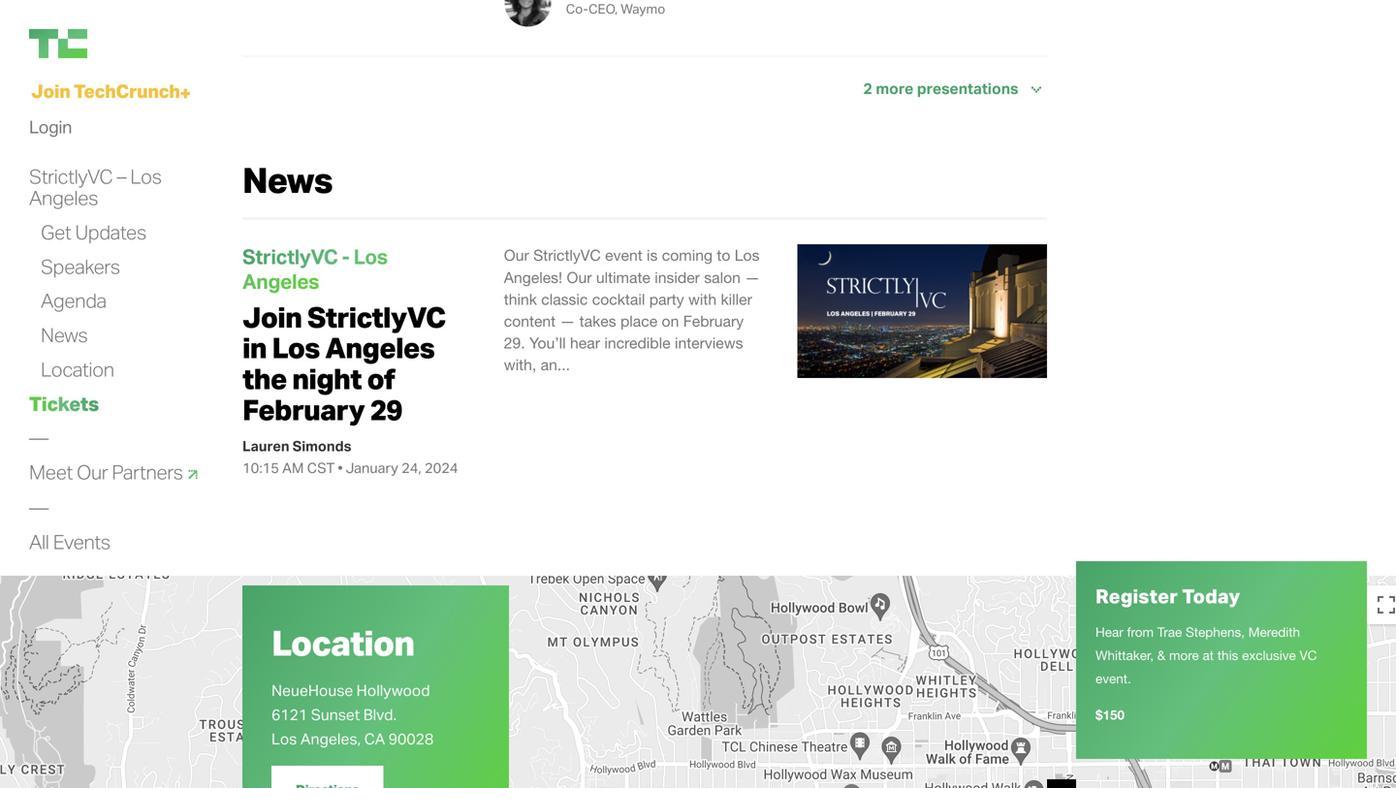 Task type: describe. For each thing, give the bounding box(es) containing it.
&
[[1158, 648, 1166, 663]]

cocktail
[[592, 290, 645, 308]]

all
[[29, 529, 49, 554]]

join inside the join techcrunch +
[[31, 79, 70, 102]]

2024
[[425, 459, 458, 476]]

get updates link
[[41, 220, 146, 245]]

agenda link
[[41, 288, 106, 314]]

24,
[[402, 459, 422, 476]]

techcrunch image
[[29, 29, 87, 58]]

register today
[[1096, 584, 1241, 608]]

co-
[[566, 0, 589, 17]]

angeles,
[[301, 730, 361, 749]]

at
[[1203, 648, 1214, 663]]

with
[[689, 290, 717, 308]]

register
[[1096, 584, 1178, 608]]

,
[[615, 0, 618, 17]]

strictlyvc left -
[[242, 244, 338, 269]]

event
[[605, 247, 643, 265]]

coming
[[662, 247, 713, 265]]

am
[[282, 459, 304, 476]]

waymo
[[621, 0, 666, 17]]

takes
[[580, 312, 616, 330]]

hear from trae stephens, meredith whittaker, & more at this exclusive vc event.
[[1096, 625, 1318, 686]]

join inside strictlyvc - los angeles join strictlyvc in los angeles the night of february 29 lauren simonds 10:15 am cst • january 24, 2024
[[242, 299, 302, 334]]

los right in
[[272, 330, 320, 365]]

carat down image
[[1032, 80, 1042, 100]]

today
[[1183, 584, 1241, 608]]

speakers link
[[41, 254, 120, 280]]

join strictlyvc in los angeles the night of february 29 link
[[242, 299, 446, 427]]

updates
[[75, 220, 146, 244]]

trae
[[1158, 625, 1183, 640]]

news link
[[41, 323, 88, 348]]

party
[[650, 290, 684, 308]]

the
[[242, 361, 287, 396]]

think
[[504, 290, 537, 308]]

february inside our strictlyvc event is coming to los angeles! our ultimate insider salon — think classic cocktail party with killer content — takes place on february 29. you'll hear incredible interviews with, an...
[[683, 312, 744, 330]]

techcrunch link
[[29, 29, 223, 58]]

with,
[[504, 356, 537, 374]]

+
[[180, 81, 191, 104]]

los inside our strictlyvc event is coming to los angeles! our ultimate insider salon — think classic cocktail party with killer content — takes place on february 29. you'll hear incredible interviews with, an...
[[735, 247, 760, 265]]

you'll
[[530, 334, 566, 352]]

techcrunch
[[74, 79, 180, 102]]

los inside neuehouse hollywood 6121 sunset blvd. los angeles, ca 90028
[[272, 730, 297, 749]]

is
[[647, 247, 658, 265]]

1 horizontal spatial news
[[242, 157, 332, 201]]

stephens,
[[1186, 625, 1245, 640]]

night
[[292, 361, 362, 396]]

strictlyvc – los angeles link
[[29, 164, 162, 211]]

from
[[1127, 625, 1154, 640]]

29.
[[504, 334, 525, 352]]

this
[[1218, 648, 1239, 663]]

on
[[662, 312, 679, 330]]

hear
[[1096, 625, 1124, 640]]

location inside strictlyvc – los angeles get updates speakers agenda news location
[[41, 357, 114, 382]]

tekedra mawakana image
[[505, 0, 551, 26]]

meredith
[[1249, 625, 1301, 640]]

neuehouse
[[272, 681, 353, 700]]

angeles for get
[[29, 185, 98, 210]]

ceo
[[589, 0, 615, 17]]

incredible
[[605, 334, 671, 352]]

strictlyvc inside our strictlyvc event is coming to los angeles! our ultimate insider salon — think classic cocktail party with killer content — takes place on february 29. you'll hear incredible interviews with, an...
[[534, 247, 601, 265]]

1 horizontal spatial our
[[567, 268, 592, 286]]

killer
[[721, 290, 752, 308]]

january
[[346, 459, 398, 476]]

join techcrunch +
[[31, 79, 191, 104]]

arrow right image
[[182, 464, 204, 486]]

presentations
[[917, 78, 1019, 98]]

90028
[[389, 730, 434, 749]]

login link
[[29, 111, 72, 142]]



Task type: locate. For each thing, give the bounding box(es) containing it.
agenda
[[41, 288, 106, 313]]

news inside strictlyvc – los angeles get updates speakers agenda news location
[[41, 323, 88, 347]]

1 vertical spatial news
[[41, 323, 88, 347]]

ca
[[364, 730, 385, 749]]

— up killer
[[745, 268, 760, 286]]

1 vertical spatial join
[[242, 299, 302, 334]]

1 horizontal spatial february
[[683, 312, 744, 330]]

0 horizontal spatial news
[[41, 323, 88, 347]]

interviews
[[675, 334, 743, 352]]

1 horizontal spatial angeles
[[242, 269, 319, 294]]

29
[[370, 392, 402, 427]]

salon
[[704, 268, 741, 286]]

hollywood
[[357, 681, 430, 700]]

whittaker,
[[1096, 648, 1154, 663]]

events
[[53, 529, 110, 554]]

1 vertical spatial our
[[567, 268, 592, 286]]

arrow-right link
[[29, 460, 204, 486]]

join up login
[[31, 79, 70, 102]]

los down 6121
[[272, 730, 297, 749]]

our strictlyvc event is coming to los angeles! our ultimate insider salon — think classic cocktail party with killer content — takes place on february 29. you'll hear incredible interviews with, an...
[[504, 247, 760, 374]]

february up the lauren simonds link
[[242, 392, 365, 427]]

ultimate
[[596, 268, 651, 286]]

news
[[242, 157, 332, 201], [41, 323, 88, 347]]

in
[[242, 330, 267, 365]]

0 vertical spatial —
[[745, 268, 760, 286]]

speakers
[[41, 254, 120, 279]]

all events
[[29, 529, 110, 554]]

neuehouse hollywood 6121 sunset blvd. los angeles, ca 90028
[[272, 681, 434, 749]]

our
[[504, 247, 529, 265], [567, 268, 592, 286]]

join up the
[[242, 299, 302, 334]]

angeles up get
[[29, 185, 98, 210]]

simonds
[[293, 437, 352, 455]]

vc
[[1300, 648, 1318, 663]]

exclusive
[[1242, 648, 1297, 663]]

6121
[[272, 705, 308, 725]]

0 vertical spatial join
[[31, 79, 70, 102]]

location link
[[41, 357, 114, 383]]

2 vertical spatial angeles
[[325, 330, 435, 365]]

los inside strictlyvc – los angeles get updates speakers agenda news location
[[130, 164, 162, 188]]

location down news "link"
[[41, 357, 114, 382]]

get
[[41, 220, 71, 244]]

0 horizontal spatial angeles
[[29, 185, 98, 210]]

— down classic
[[560, 312, 575, 330]]

1 horizontal spatial —
[[745, 268, 760, 286]]

more right 2 in the top of the page
[[876, 78, 914, 98]]

0 vertical spatial more
[[876, 78, 914, 98]]

an...
[[541, 356, 570, 374]]

0 horizontal spatial —
[[560, 312, 575, 330]]

los right -
[[354, 244, 388, 269]]

strictlyvc up of
[[307, 299, 446, 334]]

2 more presentations
[[864, 78, 1022, 98]]

—
[[745, 268, 760, 286], [560, 312, 575, 330]]

strictlyvc los angeles image
[[798, 245, 1047, 378]]

los right –
[[130, 164, 162, 188]]

0 vertical spatial february
[[683, 312, 744, 330]]

1 horizontal spatial join
[[242, 299, 302, 334]]

-
[[342, 244, 350, 269]]

place
[[621, 312, 658, 330]]

cst
[[307, 459, 335, 476]]

login
[[29, 116, 72, 138]]

classic
[[541, 290, 588, 308]]

0 horizontal spatial location
[[41, 357, 114, 382]]

2 horizontal spatial angeles
[[325, 330, 435, 365]]

•
[[338, 459, 343, 476]]

to
[[717, 247, 731, 265]]

strictlyvc – los angeles get updates speakers agenda news location
[[29, 164, 162, 382]]

angeles!
[[504, 268, 563, 286]]

co-ceo , waymo
[[566, 0, 666, 17]]

of
[[367, 361, 395, 396]]

1 vertical spatial —
[[560, 312, 575, 330]]

0 vertical spatial location
[[41, 357, 114, 382]]

location
[[41, 357, 114, 382], [272, 621, 414, 665]]

event.
[[1096, 671, 1132, 686]]

1 horizontal spatial location
[[272, 621, 414, 665]]

more right &
[[1170, 648, 1200, 663]]

our up classic
[[567, 268, 592, 286]]

sunset
[[311, 705, 360, 725]]

lauren
[[242, 437, 290, 455]]

0 horizontal spatial our
[[504, 247, 529, 265]]

strictlyvc - los angeles join strictlyvc in los angeles the night of february 29 lauren simonds 10:15 am cst • january 24, 2024
[[242, 244, 458, 476]]

blvd.
[[363, 705, 397, 725]]

0 horizontal spatial february
[[242, 392, 365, 427]]

1 vertical spatial location
[[272, 621, 414, 665]]

los
[[130, 164, 162, 188], [354, 244, 388, 269], [735, 247, 760, 265], [272, 330, 320, 365], [272, 730, 297, 749]]

angeles up the 29
[[325, 330, 435, 365]]

strictlyvc inside strictlyvc – los angeles get updates speakers agenda news location
[[29, 164, 113, 188]]

news down agenda link
[[41, 323, 88, 347]]

angeles inside strictlyvc – los angeles get updates speakers agenda news location
[[29, 185, 98, 210]]

map region
[[0, 576, 1397, 789]]

february
[[683, 312, 744, 330], [242, 392, 365, 427]]

february up interviews
[[683, 312, 744, 330]]

lauren simonds link
[[242, 437, 352, 455]]

1 vertical spatial angeles
[[242, 269, 319, 294]]

0 horizontal spatial more
[[876, 78, 914, 98]]

–
[[117, 164, 126, 188]]

0 vertical spatial angeles
[[29, 185, 98, 210]]

join
[[31, 79, 70, 102], [242, 299, 302, 334]]

$150
[[1096, 707, 1125, 723]]

february inside strictlyvc - los angeles join strictlyvc in los angeles the night of february 29 lauren simonds 10:15 am cst • january 24, 2024
[[242, 392, 365, 427]]

content
[[504, 312, 556, 330]]

2
[[864, 78, 873, 98]]

los right to
[[735, 247, 760, 265]]

1 vertical spatial february
[[242, 392, 365, 427]]

1 horizontal spatial more
[[1170, 648, 1200, 663]]

0 vertical spatial our
[[504, 247, 529, 265]]

hear
[[570, 334, 600, 352]]

news up strictlyvc - los angeles "link"
[[242, 157, 332, 201]]

strictlyvc - los angeles link
[[242, 244, 388, 295]]

strictlyvc
[[29, 164, 113, 188], [242, 244, 338, 269], [534, 247, 601, 265], [307, 299, 446, 334]]

our up angeles!
[[504, 247, 529, 265]]

strictlyvc up angeles!
[[534, 247, 601, 265]]

location up neuehouse
[[272, 621, 414, 665]]

10:15
[[242, 459, 279, 476]]

strictlyvc left –
[[29, 164, 113, 188]]

0 vertical spatial news
[[242, 157, 332, 201]]

angeles for join
[[242, 269, 319, 294]]

1 vertical spatial more
[[1170, 648, 1200, 663]]

more inside the 'hear from trae stephens, meredith whittaker, & more at this exclusive vc event.'
[[1170, 648, 1200, 663]]

insider
[[655, 268, 700, 286]]

0 horizontal spatial join
[[31, 79, 70, 102]]

angeles left -
[[242, 269, 319, 294]]



Task type: vqa. For each thing, say whether or not it's contained in the screenshot.
the text
no



